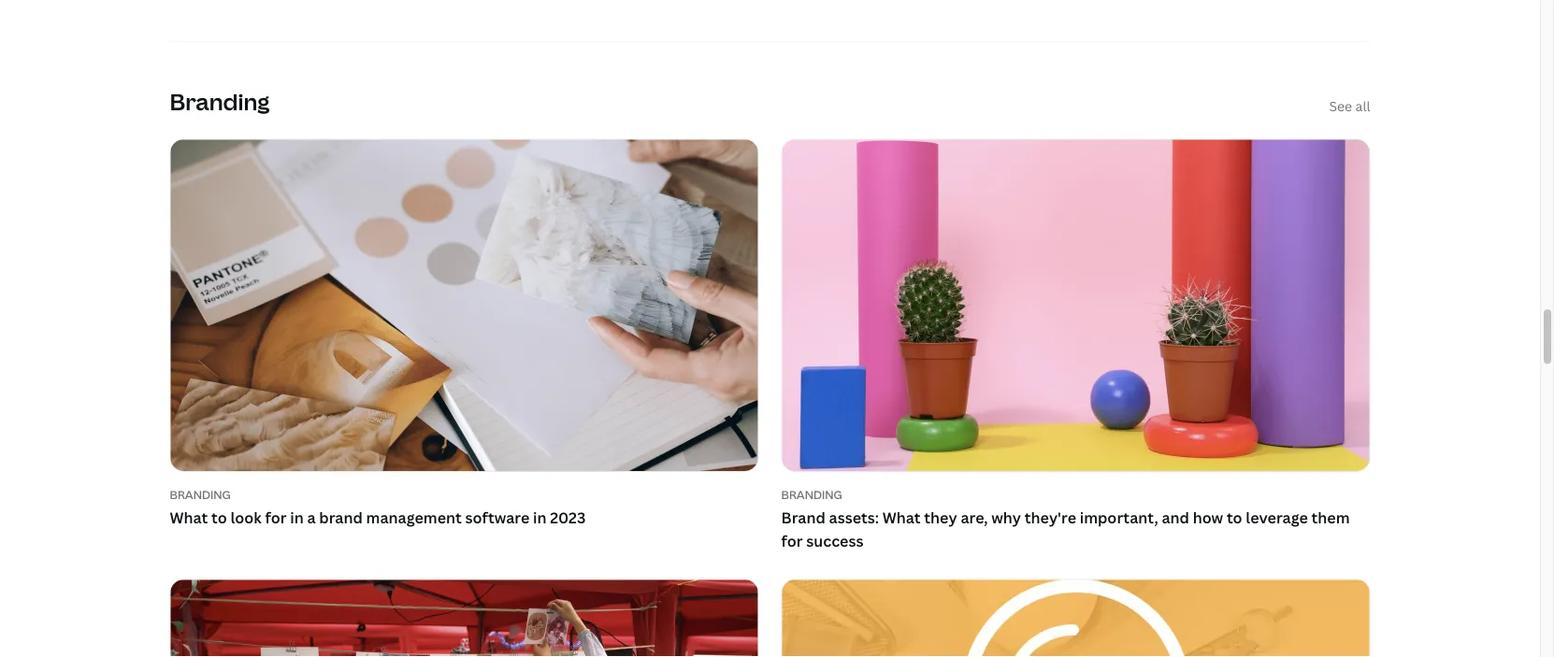 Task type: locate. For each thing, give the bounding box(es) containing it.
what to look for in a brand management software in 2023 link
[[170, 505, 759, 529]]

how
[[1193, 507, 1223, 527]]

branding brand assets: what they are, why they're important, and how to leverage them for success
[[781, 487, 1350, 551]]

all
[[1355, 97, 1370, 115]]

to left look
[[211, 507, 227, 527]]

for inside branding what to look for in a brand management software in 2023
[[265, 507, 287, 527]]

assets:
[[829, 507, 879, 527]]

what left look
[[170, 507, 208, 527]]

1 what from the left
[[170, 507, 208, 527]]

2 in from the left
[[533, 507, 546, 527]]

branding for branding what to look for in a brand management software in 2023
[[170, 487, 231, 502]]

0 horizontal spatial what
[[170, 507, 208, 527]]

important,
[[1080, 507, 1158, 527]]

for right look
[[265, 507, 287, 527]]

in left a
[[290, 507, 304, 527]]

them
[[1311, 507, 1350, 527]]

2 what from the left
[[882, 507, 921, 527]]

1 branding link from the left
[[170, 487, 759, 502]]

branding inside branding what to look for in a brand management software in 2023
[[170, 487, 231, 502]]

branding link
[[170, 487, 759, 502], [781, 487, 1370, 502]]

1 horizontal spatial branding link
[[781, 487, 1370, 502]]

2 branding link from the left
[[781, 487, 1370, 502]]

1 to from the left
[[211, 507, 227, 527]]

success
[[806, 531, 863, 551]]

1 horizontal spatial in
[[533, 507, 546, 527]]

branding
[[170, 86, 270, 117], [170, 487, 231, 502], [781, 487, 842, 502]]

1 horizontal spatial what
[[882, 507, 921, 527]]

see all
[[1329, 97, 1370, 115]]

0 vertical spatial for
[[265, 507, 287, 527]]

for
[[265, 507, 287, 527], [781, 531, 803, 551]]

in
[[290, 507, 304, 527], [533, 507, 546, 527]]

0 horizontal spatial in
[[290, 507, 304, 527]]

2 to from the left
[[1227, 507, 1242, 527]]

are,
[[961, 507, 988, 527]]

to
[[211, 507, 227, 527], [1227, 507, 1242, 527]]

1 vertical spatial for
[[781, 531, 803, 551]]

1 horizontal spatial to
[[1227, 507, 1242, 527]]

1 horizontal spatial for
[[781, 531, 803, 551]]

branding link for important,
[[781, 487, 1370, 502]]

for down brand
[[781, 531, 803, 551]]

0 horizontal spatial to
[[211, 507, 227, 527]]

what
[[170, 507, 208, 527], [882, 507, 921, 527]]

branding link up what to look for in a brand management software in 2023 link on the left of page
[[170, 487, 759, 502]]

they're
[[1025, 507, 1076, 527]]

1 in from the left
[[290, 507, 304, 527]]

see all link
[[1329, 95, 1370, 116]]

branding link up they're
[[781, 487, 1370, 502]]

to right how
[[1227, 507, 1242, 527]]

0 horizontal spatial for
[[265, 507, 287, 527]]

what left they
[[882, 507, 921, 527]]

in left 2023
[[533, 507, 546, 527]]

why
[[991, 507, 1021, 527]]

branding inside branding brand assets: what they are, why they're important, and how to leverage them for success
[[781, 487, 842, 502]]

see
[[1329, 97, 1352, 115]]

0 horizontal spatial branding link
[[170, 487, 759, 502]]

management
[[366, 507, 462, 527]]

photo from pexels image
[[171, 580, 758, 657]]



Task type: describe. For each thing, give the bounding box(es) containing it.
look
[[230, 507, 262, 527]]

brand assets: what they are, why they're important, and how to leverage them for success link
[[781, 505, 1370, 553]]

branding what to look for in a brand management software in 2023
[[170, 487, 586, 527]]

what inside branding brand assets: what they are, why they're important, and how to leverage them for success
[[882, 507, 921, 527]]

branding for branding brand assets: what they are, why they're important, and how to leverage them for success
[[781, 487, 842, 502]]

brand
[[319, 507, 363, 527]]

a
[[307, 507, 316, 527]]

branding for branding
[[170, 86, 270, 117]]

branding link for management
[[170, 487, 759, 502]]

brand
[[781, 507, 825, 527]]

they
[[924, 507, 957, 527]]

what inside branding what to look for in a brand management software in 2023
[[170, 507, 208, 527]]

leverage
[[1246, 507, 1308, 527]]

software
[[465, 507, 529, 527]]

to inside branding what to look for in a brand management software in 2023
[[211, 507, 227, 527]]

to inside branding brand assets: what they are, why they're important, and how to leverage them for success
[[1227, 507, 1242, 527]]

for inside branding brand assets: what they are, why they're important, and how to leverage them for success
[[781, 531, 803, 551]]

2023
[[550, 507, 586, 527]]

and
[[1162, 507, 1189, 527]]



Task type: vqa. For each thing, say whether or not it's contained in the screenshot.
NEW inside the Magic Studio NEW
no



